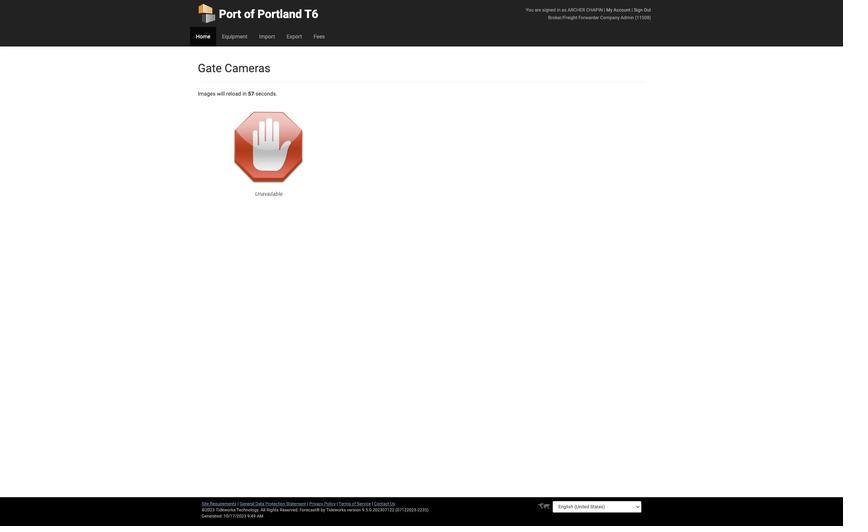 Task type: describe. For each thing, give the bounding box(es) containing it.
forecast®
[[300, 508, 320, 513]]

in for signed
[[557, 7, 561, 13]]

site
[[202, 502, 209, 507]]

home
[[196, 33, 210, 40]]

in for reload
[[243, 91, 247, 97]]

images will reload in 57 seconds.
[[198, 91, 277, 97]]

| left my on the top right of the page
[[604, 7, 605, 13]]

sign
[[634, 7, 643, 13]]

| left general
[[238, 502, 239, 507]]

you
[[526, 7, 534, 13]]

0 horizontal spatial of
[[244, 7, 255, 21]]

reload
[[226, 91, 241, 97]]

port of portland t6 link
[[198, 0, 318, 27]]

seconds.
[[256, 91, 277, 97]]

(11508)
[[635, 15, 651, 20]]

port of portland t6
[[219, 7, 318, 21]]

broker/freight
[[548, 15, 578, 20]]

my account link
[[607, 7, 631, 13]]

of inside site requirements | general data protection statement | privacy policy | terms of service | contact us ©2023 tideworks technology. all rights reserved. forecast® by tideworks version 9.5.0.202307122 (07122023-2235) generated: 10/17/2023 9:49 am
[[352, 502, 356, 507]]

signed
[[543, 7, 556, 13]]

will
[[217, 91, 225, 97]]

company
[[601, 15, 620, 20]]

9:49
[[247, 514, 256, 519]]

cameras
[[225, 61, 271, 75]]

tideworks
[[326, 508, 346, 513]]

terms of service link
[[339, 502, 371, 507]]

import
[[259, 33, 275, 40]]

account
[[614, 7, 631, 13]]

are
[[535, 7, 541, 13]]

contact us link
[[374, 502, 395, 507]]

archer
[[568, 7, 585, 13]]

| left 'sign'
[[632, 7, 633, 13]]

unavailable
[[255, 191, 282, 197]]

reserved.
[[280, 508, 299, 513]]

equipment button
[[216, 27, 253, 46]]

site requirements | general data protection statement | privacy policy | terms of service | contact us ©2023 tideworks technology. all rights reserved. forecast® by tideworks version 9.5.0.202307122 (07122023-2235) generated: 10/17/2023 9:49 am
[[202, 502, 429, 519]]

fees
[[314, 33, 325, 40]]

you are signed in as archer chapin | my account | sign out broker/freight forwarder company admin (11508)
[[526, 7, 651, 20]]



Task type: vqa. For each thing, say whether or not it's contained in the screenshot.
50
no



Task type: locate. For each thing, give the bounding box(es) containing it.
version
[[347, 508, 361, 513]]

of right port
[[244, 7, 255, 21]]

generated:
[[202, 514, 222, 519]]

t6
[[305, 7, 318, 21]]

export
[[287, 33, 302, 40]]

portland
[[258, 7, 302, 21]]

1 horizontal spatial in
[[557, 7, 561, 13]]

2235)
[[418, 508, 429, 513]]

my
[[607, 7, 613, 13]]

privacy policy link
[[309, 502, 336, 507]]

as
[[562, 7, 567, 13]]

general
[[240, 502, 254, 507]]

0 vertical spatial of
[[244, 7, 255, 21]]

0 vertical spatial in
[[557, 7, 561, 13]]

gate
[[198, 61, 222, 75]]

requirements
[[210, 502, 237, 507]]

service
[[357, 502, 371, 507]]

in inside you are signed in as archer chapin | my account | sign out broker/freight forwarder company admin (11508)
[[557, 7, 561, 13]]

admin
[[621, 15, 634, 20]]

contact
[[374, 502, 389, 507]]

1 horizontal spatial of
[[352, 502, 356, 507]]

1 vertical spatial in
[[243, 91, 247, 97]]

home button
[[190, 27, 216, 46]]

rights
[[267, 508, 279, 513]]

in left 57
[[243, 91, 247, 97]]

©2023 tideworks
[[202, 508, 236, 513]]

of
[[244, 7, 255, 21], [352, 502, 356, 507]]

|
[[604, 7, 605, 13], [632, 7, 633, 13], [238, 502, 239, 507], [307, 502, 308, 507], [337, 502, 338, 507], [372, 502, 373, 507]]

0 horizontal spatial in
[[243, 91, 247, 97]]

us
[[390, 502, 395, 507]]

general data protection statement link
[[240, 502, 306, 507]]

of up version
[[352, 502, 356, 507]]

images
[[198, 91, 216, 97]]

all
[[261, 508, 266, 513]]

terms
[[339, 502, 351, 507]]

data
[[256, 502, 264, 507]]

in
[[557, 7, 561, 13], [243, 91, 247, 97]]

| up 9.5.0.202307122
[[372, 502, 373, 507]]

| up tideworks
[[337, 502, 338, 507]]

protection
[[265, 502, 285, 507]]

57
[[248, 91, 254, 97]]

out
[[644, 7, 651, 13]]

port
[[219, 7, 241, 21]]

chapin
[[587, 7, 603, 13]]

fees button
[[308, 27, 331, 46]]

equipment
[[222, 33, 248, 40]]

| up forecast®
[[307, 502, 308, 507]]

10/17/2023
[[224, 514, 246, 519]]

export button
[[281, 27, 308, 46]]

in left as
[[557, 7, 561, 13]]

site requirements link
[[202, 502, 237, 507]]

1 vertical spatial of
[[352, 502, 356, 507]]

am
[[257, 514, 263, 519]]

9.5.0.202307122
[[362, 508, 395, 513]]

import button
[[253, 27, 281, 46]]

forwarder
[[579, 15, 599, 20]]

by
[[321, 508, 325, 513]]

(07122023-
[[396, 508, 418, 513]]

sign out link
[[634, 7, 651, 13]]

privacy
[[309, 502, 323, 507]]

statement
[[286, 502, 306, 507]]

gate cameras
[[198, 61, 271, 75]]

unavailable image
[[198, 105, 339, 190]]

policy
[[324, 502, 336, 507]]

technology.
[[237, 508, 260, 513]]



